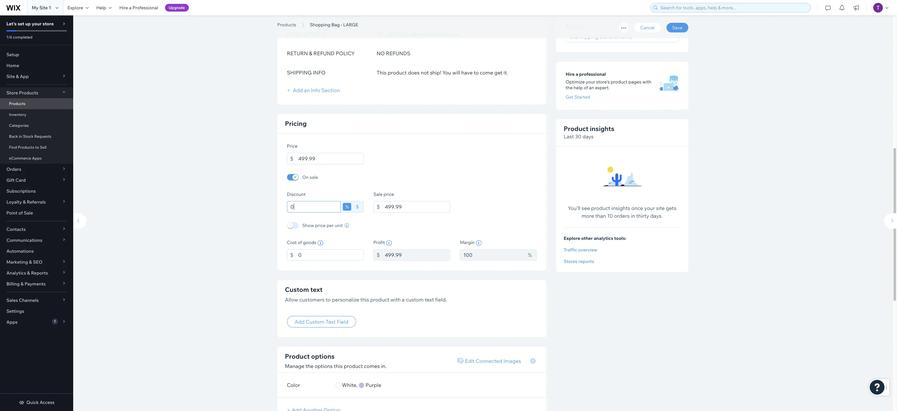 Task type: locate. For each thing, give the bounding box(es) containing it.
of inside the sidebar element
[[18, 210, 23, 216]]

hire up optimize
[[566, 71, 575, 77]]

1 horizontal spatial info tooltip image
[[386, 240, 392, 246]]

& right billing
[[21, 281, 24, 287]]

0 horizontal spatial product
[[285, 352, 310, 360]]

categories
[[9, 123, 29, 128]]

0 horizontal spatial %
[[345, 204, 349, 210]]

sidebar element
[[0, 15, 73, 411]]

products up product
[[277, 22, 296, 28]]

2 vertical spatial your
[[645, 205, 655, 212]]

info tooltip image for margin
[[476, 240, 482, 246]]

to right have
[[474, 69, 479, 76]]

this up white
[[334, 363, 343, 369]]

Search for tools, apps, help & more... field
[[659, 3, 809, 12]]

hire right help button
[[119, 5, 128, 11]]

shopping bag - large form
[[70, 0, 897, 411]]

shopping up product info
[[277, 14, 332, 28]]

custom up allow
[[285, 285, 309, 293]]

& left reports
[[27, 270, 30, 276]]

1 vertical spatial this
[[334, 363, 343, 369]]

this right the personalize
[[360, 296, 369, 303]]

ecommerce apps
[[9, 156, 42, 161]]

hire
[[119, 5, 128, 11], [566, 71, 575, 77]]

products up ecommerce apps
[[18, 145, 34, 150]]

2 horizontal spatial a
[[576, 71, 578, 77]]

pricing
[[285, 119, 307, 127]]

1 horizontal spatial hire
[[566, 71, 575, 77]]

None text field
[[298, 153, 364, 164], [287, 201, 341, 212], [460, 249, 525, 261], [298, 153, 364, 164], [287, 201, 341, 212], [460, 249, 525, 261]]

& for loyalty
[[23, 199, 26, 205]]

products up inventory
[[9, 101, 26, 106]]

1 vertical spatial product
[[285, 352, 310, 360]]

2 vertical spatial to
[[326, 296, 331, 303]]

the left help
[[566, 85, 573, 91]]

& left app
[[16, 74, 19, 79]]

store products
[[6, 90, 38, 96]]

1 horizontal spatial of
[[298, 239, 302, 245]]

to right customers
[[326, 296, 331, 303]]

edit connected images button
[[454, 355, 525, 367]]

& for site
[[16, 74, 19, 79]]

an
[[589, 85, 594, 91], [304, 87, 310, 93]]

& right 'return'
[[309, 50, 312, 56]]

upgrade button
[[165, 4, 189, 12]]

info
[[321, 14, 334, 19]]

0 horizontal spatial info tooltip image
[[318, 240, 323, 246]]

traffic
[[564, 247, 577, 253]]

1 vertical spatial 1
[[54, 319, 56, 323]]

cancel button
[[635, 23, 661, 32]]

products link up product
[[274, 22, 300, 28]]

$ text field
[[385, 201, 450, 212]]

your right up
[[32, 21, 42, 27]]

hire inside shopping bag - large form
[[566, 71, 575, 77]]

1 vertical spatial your
[[586, 79, 595, 85]]

return
[[287, 50, 308, 56]]

products link down 'store products'
[[0, 98, 73, 109]]

insights inside you'll see product insights once your site gets more than 10 orders in thirty days.
[[612, 205, 630, 212]]

product up "30"
[[564, 125, 589, 133]]

2 horizontal spatial of
[[584, 85, 588, 91]]

the
[[566, 85, 573, 91], [306, 363, 314, 369]]

1 horizontal spatial site
[[39, 5, 48, 11]]

of right help
[[584, 85, 588, 91]]

in right back
[[19, 134, 22, 139]]

settings link
[[0, 306, 73, 317]]

subscriptions
[[6, 188, 36, 194]]

let's set up your store
[[6, 21, 54, 27]]

an left info
[[304, 87, 310, 93]]

product
[[388, 69, 407, 76], [611, 79, 628, 85], [591, 205, 611, 212], [370, 296, 390, 303], [344, 363, 363, 369]]

0 horizontal spatial to
[[35, 145, 39, 150]]

price left per
[[315, 222, 326, 228]]

explore left help
[[67, 5, 83, 11]]

0 vertical spatial the
[[566, 85, 573, 91]]

explore inside shopping bag - large form
[[564, 236, 580, 241]]

0 vertical spatial add
[[293, 87, 303, 93]]

1 vertical spatial add
[[295, 319, 305, 325]]

subscriptions link
[[0, 186, 73, 197]]

site right my
[[39, 5, 48, 11]]

your up "thirty"
[[645, 205, 655, 212]]

insights inside the "product insights last 30 days"
[[590, 125, 615, 133]]

2 vertical spatial a
[[402, 296, 405, 303]]

your down professional
[[586, 79, 595, 85]]

card
[[16, 177, 26, 183]]

flavors
[[443, 31, 459, 37]]

info tooltip image right profit
[[386, 240, 392, 246]]

store products button
[[0, 87, 73, 98]]

& right loyalty
[[23, 199, 26, 205]]

this inside custom text allow customers to personalize this product with a custom text field.
[[360, 296, 369, 303]]

0 horizontal spatial explore
[[67, 5, 83, 11]]

large down the sections on the top
[[343, 22, 358, 28]]

help
[[574, 85, 583, 91]]

product inside the "product insights last 30 days"
[[564, 125, 589, 133]]

bag
[[395, 31, 406, 37]]

%
[[345, 204, 349, 210], [528, 252, 532, 258]]

& for billing
[[21, 281, 24, 287]]

a up optimize
[[576, 71, 578, 77]]

0 horizontal spatial a
[[129, 5, 132, 11]]

a left custom
[[402, 296, 405, 303]]

this inside product options manage the options this product comes in.
[[334, 363, 343, 369]]

gift card button
[[0, 175, 73, 186]]

per
[[327, 222, 334, 228]]

this product does not ship! you will have to come get it.
[[377, 69, 508, 76]]

your inside optimize your store's product pages with the help of an expert.
[[586, 79, 595, 85]]

products right store
[[19, 90, 38, 96]]

1 vertical spatial text
[[425, 296, 434, 303]]

of right cost
[[298, 239, 302, 245]]

add down shipping
[[293, 87, 303, 93]]

text up customers
[[311, 285, 323, 293]]

professional
[[133, 5, 158, 11]]

product insights last 30 days
[[564, 125, 615, 140]]

marketing
[[6, 259, 28, 265]]

1 down settings link
[[54, 319, 56, 323]]

in down once
[[631, 213, 635, 219]]

product up manage
[[285, 352, 310, 360]]

with right pages
[[643, 79, 652, 85]]

0 horizontal spatial apps
[[6, 319, 18, 325]]

in inside you'll see product insights once your site gets more than 10 orders in thirty days.
[[631, 213, 635, 219]]

& for return
[[309, 50, 312, 56]]

you
[[443, 69, 451, 76]]

1 horizontal spatial an
[[589, 85, 594, 91]]

0 vertical spatial explore
[[67, 5, 83, 11]]

0 vertical spatial text
[[311, 285, 323, 293]]

1 vertical spatial with
[[391, 296, 401, 303]]

sale inside shopping bag - large form
[[374, 191, 383, 197]]

1/6 completed
[[6, 35, 32, 40]]

0 horizontal spatial an
[[304, 87, 310, 93]]

1 horizontal spatial a
[[402, 296, 405, 303]]

orders button
[[0, 164, 73, 175]]

0 vertical spatial apps
[[32, 156, 42, 161]]

0 vertical spatial with
[[643, 79, 652, 85]]

point of sale
[[6, 210, 33, 216]]

1 vertical spatial sale
[[24, 210, 33, 216]]

natural
[[425, 31, 442, 37]]

channels
[[19, 297, 39, 303]]

no refunds
[[377, 50, 411, 56]]

does
[[408, 69, 420, 76]]

options
[[311, 352, 335, 360], [315, 363, 333, 369]]

products link
[[274, 22, 300, 28], [0, 98, 73, 109]]

brand
[[566, 23, 579, 29]]

apps
[[32, 156, 42, 161], [6, 319, 18, 325]]

0 vertical spatial a
[[129, 5, 132, 11]]

in.
[[381, 363, 387, 369]]

1 vertical spatial price
[[315, 222, 326, 228]]

shopping bag - large
[[277, 14, 404, 28], [310, 22, 358, 28]]

0 vertical spatial to
[[474, 69, 479, 76]]

bag
[[334, 14, 356, 28], [332, 22, 340, 28]]

1 vertical spatial products link
[[0, 98, 73, 109]]

a left professional
[[129, 5, 132, 11]]

store
[[43, 21, 54, 27]]

large
[[365, 14, 404, 28], [343, 22, 358, 28]]

products
[[277, 22, 296, 28], [19, 90, 38, 96], [9, 101, 26, 106], [18, 145, 34, 150]]

0 horizontal spatial text
[[311, 285, 323, 293]]

bag right info
[[334, 14, 356, 28]]

1 horizontal spatial to
[[326, 296, 331, 303]]

1 vertical spatial in
[[631, 213, 635, 219]]

with left custom
[[391, 296, 401, 303]]

product inside optimize your store's product pages with the help of an expert.
[[611, 79, 628, 85]]

to inside custom text allow customers to personalize this product with a custom text field.
[[326, 296, 331, 303]]

1 inside the sidebar element
[[54, 319, 56, 323]]

edit
[[465, 358, 475, 364]]

& left 'seo'
[[29, 259, 32, 265]]

a for professional
[[576, 71, 578, 77]]

insights up orders
[[612, 205, 630, 212]]

explore up traffic
[[564, 236, 580, 241]]

explore other analytics tools:
[[564, 236, 627, 241]]

1 horizontal spatial price
[[384, 191, 394, 197]]

product for product insights
[[564, 125, 589, 133]]

than
[[596, 213, 606, 219]]

of for cost of goods
[[298, 239, 302, 245]]

orders
[[6, 166, 21, 172]]

price
[[384, 191, 394, 197], [315, 222, 326, 228]]

get
[[495, 69, 503, 76]]

0 vertical spatial this
[[360, 296, 369, 303]]

home link
[[0, 60, 73, 71]]

& for marketing
[[29, 259, 32, 265]]

an left expert.
[[589, 85, 594, 91]]

insights up days
[[590, 125, 615, 133]]

the right manage
[[306, 363, 314, 369]]

0 horizontal spatial hire
[[119, 5, 128, 11]]

info tooltip image right margin
[[476, 240, 482, 246]]

0 horizontal spatial site
[[6, 74, 15, 79]]

1 vertical spatial the
[[306, 363, 314, 369]]

of inside optimize your store's product pages with the help of an expert.
[[584, 85, 588, 91]]

& inside shopping bag - large form
[[309, 50, 312, 56]]

0 horizontal spatial sale
[[24, 210, 33, 216]]

custom
[[285, 285, 309, 293], [306, 319, 325, 325]]

1 horizontal spatial -
[[358, 14, 362, 28]]

product
[[564, 125, 589, 133], [285, 352, 310, 360]]

0 vertical spatial info
[[314, 31, 326, 37]]

1 vertical spatial info
[[313, 69, 326, 76]]

0 vertical spatial price
[[384, 191, 394, 197]]

None text field
[[298, 249, 364, 261], [385, 249, 450, 261], [298, 249, 364, 261], [385, 249, 450, 261]]

stores reports link
[[564, 259, 681, 265]]

0 vertical spatial sale
[[374, 191, 383, 197]]

1 horizontal spatial product
[[564, 125, 589, 133]]

1 horizontal spatial the
[[566, 85, 573, 91]]

info tooltip image
[[318, 240, 323, 246], [386, 240, 392, 246], [476, 240, 482, 246]]

0 horizontal spatial 1
[[49, 5, 51, 11]]

1 horizontal spatial apps
[[32, 156, 42, 161]]

custom inside custom text allow customers to personalize this product with a custom text field.
[[285, 285, 309, 293]]

0 horizontal spatial the
[[306, 363, 314, 369]]

1 info tooltip image from the left
[[318, 240, 323, 246]]

add inside button
[[295, 319, 305, 325]]

0 vertical spatial of
[[584, 85, 588, 91]]

0 horizontal spatial of
[[18, 210, 23, 216]]

inventory
[[9, 112, 26, 117]]

1 vertical spatial explore
[[564, 236, 580, 241]]

other
[[581, 236, 593, 241]]

1 right my
[[49, 5, 51, 11]]

1 vertical spatial to
[[35, 145, 39, 150]]

see
[[582, 205, 590, 212]]

1 vertical spatial site
[[6, 74, 15, 79]]

quick
[[26, 400, 39, 405]]

1 horizontal spatial your
[[586, 79, 595, 85]]

0 vertical spatial options
[[311, 352, 335, 360]]

back in stock requests
[[9, 134, 51, 139]]

an inside optimize your store's product pages with the help of an expert.
[[589, 85, 594, 91]]

1 horizontal spatial explore
[[564, 236, 580, 241]]

with inside optimize your store's product pages with the help of an expert.
[[643, 79, 652, 85]]

1 horizontal spatial in
[[631, 213, 635, 219]]

info tooltip image for cost of goods
[[318, 240, 323, 246]]

apps down 'find products to sell' link
[[32, 156, 42, 161]]

help button
[[92, 0, 116, 15]]

pages
[[629, 79, 642, 85]]

apps down settings
[[6, 319, 18, 325]]

this
[[377, 69, 387, 76]]

large up x
[[365, 14, 404, 28]]

1 vertical spatial insights
[[612, 205, 630, 212]]

0 horizontal spatial with
[[391, 296, 401, 303]]

1 horizontal spatial sale
[[374, 191, 383, 197]]

to left "sell"
[[35, 145, 39, 150]]

products link inside shopping bag - large form
[[274, 22, 300, 28]]

12"
[[377, 31, 384, 37]]

0 vertical spatial hire
[[119, 5, 128, 11]]

payments
[[25, 281, 46, 287]]

2 info tooltip image from the left
[[386, 240, 392, 246]]

text
[[326, 319, 336, 325]]

discount
[[287, 191, 306, 197]]

shopping
[[277, 14, 332, 28], [310, 22, 331, 28]]

info tooltip image right goods
[[318, 240, 323, 246]]

1 vertical spatial custom
[[306, 319, 325, 325]]

1 vertical spatial a
[[576, 71, 578, 77]]

policy
[[336, 50, 355, 56]]

custom left text
[[306, 319, 325, 325]]

0 vertical spatial in
[[19, 134, 22, 139]]

on sale
[[302, 174, 318, 180]]

let's
[[6, 21, 17, 27]]

analytics & reports
[[6, 270, 48, 276]]

site down home
[[6, 74, 15, 79]]

help
[[96, 5, 106, 11]]

0 vertical spatial your
[[32, 21, 42, 27]]

0 horizontal spatial this
[[334, 363, 343, 369]]

2 vertical spatial of
[[298, 239, 302, 245]]

0 horizontal spatial products link
[[0, 98, 73, 109]]

product inside product options manage the options this product comes in.
[[285, 352, 310, 360]]

info down additional info sections
[[314, 31, 326, 37]]

1 vertical spatial %
[[528, 252, 532, 258]]

2 horizontal spatial your
[[645, 205, 655, 212]]

add down allow
[[295, 319, 305, 325]]

1 horizontal spatial products link
[[274, 22, 300, 28]]

upgrade
[[169, 5, 185, 10]]

2 horizontal spatial info tooltip image
[[476, 240, 482, 246]]

0 vertical spatial product
[[564, 125, 589, 133]]

price for sale
[[384, 191, 394, 197]]

thirty
[[637, 213, 649, 219]]

started
[[575, 94, 590, 100]]

traffic overview
[[564, 247, 597, 253]]

30
[[575, 133, 582, 140]]

info up add an info section
[[313, 69, 326, 76]]

0 vertical spatial custom
[[285, 285, 309, 293]]

site inside popup button
[[6, 74, 15, 79]]

text left field.
[[425, 296, 434, 303]]

1 vertical spatial of
[[18, 210, 23, 216]]

0 vertical spatial products link
[[274, 22, 300, 28]]

explore for explore
[[67, 5, 83, 11]]

margin
[[460, 239, 475, 245]]

0 horizontal spatial in
[[19, 134, 22, 139]]

1 horizontal spatial this
[[360, 296, 369, 303]]

price up $ text box
[[384, 191, 394, 197]]

1 vertical spatial hire
[[566, 71, 575, 77]]

price
[[287, 143, 298, 149]]

0 vertical spatial insights
[[590, 125, 615, 133]]

gift
[[6, 177, 15, 183]]

1 horizontal spatial 1
[[54, 319, 56, 323]]

explore
[[67, 5, 83, 11], [564, 236, 580, 241]]

info for product info
[[314, 31, 326, 37]]

save
[[672, 25, 683, 31]]

more
[[582, 213, 594, 219]]

show
[[302, 222, 314, 228]]

in inside the sidebar element
[[19, 134, 22, 139]]

overview
[[578, 247, 597, 253]]

0 horizontal spatial your
[[32, 21, 42, 27]]

3 info tooltip image from the left
[[476, 240, 482, 246]]

a
[[129, 5, 132, 11], [576, 71, 578, 77], [402, 296, 405, 303]]

of right point
[[18, 210, 23, 216]]



Task type: describe. For each thing, give the bounding box(es) containing it.
product options manage the options this product comes in.
[[285, 352, 387, 369]]

refunds
[[386, 50, 411, 56]]

setup
[[6, 52, 19, 57]]

0 horizontal spatial large
[[343, 22, 358, 28]]

Start typing a brand name field
[[568, 31, 677, 42]]

purple
[[366, 382, 381, 388]]

sale inside point of sale link
[[24, 210, 33, 216]]

marketing & seo button
[[0, 257, 73, 268]]

edit option link image
[[458, 358, 464, 364]]

the inside product options manage the options this product comes in.
[[306, 363, 314, 369]]

refund
[[314, 50, 335, 56]]

a inside custom text allow customers to personalize this product with a custom text field.
[[402, 296, 405, 303]]

comes
[[364, 363, 380, 369]]

on
[[302, 174, 309, 180]]

reports
[[31, 270, 48, 276]]

the inside optimize your store's product pages with the help of an expert.
[[566, 85, 573, 91]]

seo
[[33, 259, 42, 265]]

back
[[9, 134, 18, 139]]

product for product options
[[285, 352, 310, 360]]

unit
[[335, 222, 343, 228]]

you'll see product insights once your site gets more than 10 orders in thirty days.
[[568, 205, 677, 219]]

sell
[[40, 145, 47, 150]]

bag down info
[[332, 22, 340, 28]]

automations
[[6, 248, 34, 254]]

analytics
[[594, 236, 613, 241]]

2 horizontal spatial to
[[474, 69, 479, 76]]

get started link
[[566, 94, 590, 100]]

categories link
[[0, 120, 73, 131]]

cost of goods
[[287, 239, 316, 245]]

1 horizontal spatial text
[[425, 296, 434, 303]]

custom inside button
[[306, 319, 325, 325]]

sections
[[336, 14, 362, 19]]

site & app
[[6, 74, 29, 79]]

once
[[632, 205, 643, 212]]

expert.
[[595, 85, 610, 91]]

setup link
[[0, 49, 73, 60]]

additional
[[287, 14, 320, 19]]

add an info section link
[[287, 87, 340, 93]]

analytics & reports button
[[0, 268, 73, 278]]

contacts
[[6, 226, 26, 232]]

0 vertical spatial 1
[[49, 5, 51, 11]]

product inside you'll see product insights once your site gets more than 10 orders in thirty days.
[[591, 205, 611, 212]]

store
[[6, 90, 18, 96]]

10
[[607, 213, 613, 219]]

billing & payments
[[6, 281, 46, 287]]

home
[[6, 63, 19, 68]]

orders
[[614, 213, 630, 219]]

apps inside "link"
[[32, 156, 42, 161]]

store's
[[596, 79, 610, 85]]

customers
[[299, 296, 325, 303]]

field
[[337, 319, 349, 325]]

product inside product options manage the options this product comes in.
[[344, 363, 363, 369]]

billing & payments button
[[0, 278, 73, 289]]

contacts button
[[0, 224, 73, 235]]

sales channels
[[6, 297, 39, 303]]

connected
[[476, 358, 502, 364]]

find products to sell link
[[0, 142, 73, 153]]

sale
[[310, 174, 318, 180]]

0 horizontal spatial -
[[341, 22, 342, 28]]

a for professional
[[129, 5, 132, 11]]

field.
[[435, 296, 447, 303]]

hire a professional link
[[116, 0, 162, 15]]

custom text allow customers to personalize this product with a custom text field.
[[285, 285, 447, 303]]

find
[[9, 145, 17, 150]]

point
[[6, 210, 17, 216]]

to inside the sidebar element
[[35, 145, 39, 150]]

shopping down additional info sections
[[310, 22, 331, 28]]

communications button
[[0, 235, 73, 246]]

add custom text field button
[[287, 316, 356, 328]]

product inside custom text allow customers to personalize this product with a custom text field.
[[370, 296, 390, 303]]

hire for hire a professional
[[119, 5, 128, 11]]

1 horizontal spatial %
[[528, 252, 532, 258]]

price for show
[[315, 222, 326, 228]]

app
[[20, 74, 29, 79]]

quick access
[[26, 400, 54, 405]]

cotton
[[407, 31, 423, 37]]

your inside you'll see product insights once your site gets more than 10 orders in thirty days.
[[645, 205, 655, 212]]

have
[[462, 69, 473, 76]]

requests
[[34, 134, 51, 139]]

hire for hire a professional
[[566, 71, 575, 77]]

shipping info
[[287, 69, 326, 76]]

ecommerce
[[9, 156, 31, 161]]

info for shipping info
[[313, 69, 326, 76]]

of for point of sale
[[18, 210, 23, 216]]

cancel
[[641, 25, 655, 31]]

access
[[40, 400, 54, 405]]

explore for explore other analytics tools:
[[564, 236, 580, 241]]

products inside dropdown button
[[19, 90, 38, 96]]

0 vertical spatial site
[[39, 5, 48, 11]]

1 horizontal spatial large
[[365, 14, 404, 28]]

add for add an info section
[[293, 87, 303, 93]]

info tooltip image for profit
[[386, 240, 392, 246]]

no
[[377, 50, 385, 56]]

reports
[[579, 259, 594, 265]]

your inside the sidebar element
[[32, 21, 42, 27]]

1 vertical spatial options
[[315, 363, 333, 369]]

add for add custom text field
[[295, 319, 305, 325]]

sale price
[[374, 191, 394, 197]]

loyalty & referrals
[[6, 199, 46, 205]]

come
[[480, 69, 493, 76]]

ecommerce apps link
[[0, 153, 73, 164]]

billing
[[6, 281, 20, 287]]

show price per unit
[[302, 222, 343, 228]]

0 vertical spatial %
[[345, 204, 349, 210]]

& for analytics
[[27, 270, 30, 276]]

with inside custom text allow customers to personalize this product with a custom text field.
[[391, 296, 401, 303]]

optimize
[[566, 79, 585, 85]]

days.
[[651, 213, 663, 219]]

add an info section
[[292, 87, 340, 93]]

days
[[583, 133, 594, 140]]

hire a professional
[[119, 5, 158, 11]]

products inside shopping bag - large form
[[277, 22, 296, 28]]

goods
[[303, 239, 316, 245]]



Task type: vqa. For each thing, say whether or not it's contained in the screenshot.
the bottom Wix
no



